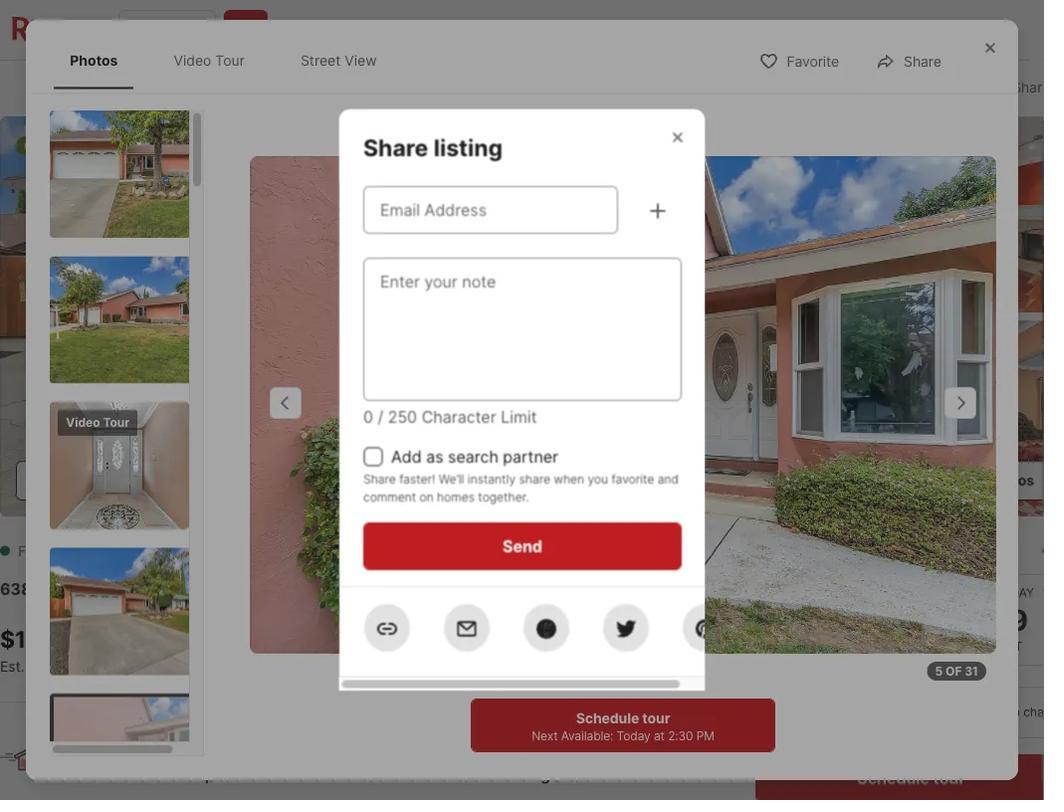 Task type: vqa. For each thing, say whether or not it's contained in the screenshot.
buying? at left
no



Task type: locate. For each thing, give the bounding box(es) containing it.
0 horizontal spatial street view
[[170, 472, 248, 489]]

0 vertical spatial tour
[[792, 541, 839, 568]]

baths
[[359, 656, 402, 675]]

0 horizontal spatial oct
[[800, 640, 826, 654]]

1 vertical spatial 2
[[338, 765, 348, 784]]

oct for 29
[[997, 640, 1023, 654]]

30
[[965, 472, 984, 489]]

search
[[62, 80, 110, 97]]

0 vertical spatial video tour
[[174, 52, 245, 69]]

street
[[301, 52, 341, 69], [170, 472, 211, 489]]

add as search partner
[[391, 446, 558, 466]]

sale & tax history tab
[[390, 65, 549, 112]]

homes inside san jose is a hot market 47% of homes accept an offer within 2 weeks. tour it before it's gone!
[[114, 765, 165, 784]]

character
[[421, 407, 496, 426]]

details
[[325, 80, 368, 97]]

1 vertical spatial tour
[[642, 710, 670, 727]]

schedule up available: on the right
[[576, 710, 639, 727]]

3 image image from the top
[[50, 402, 189, 529]]

2 , from the left
[[271, 579, 276, 599]]

and
[[657, 472, 678, 486]]

homes down is
[[114, 765, 165, 784]]

share
[[519, 472, 550, 486]]

weeks.
[[352, 765, 405, 784]]

1 horizontal spatial oct
[[899, 640, 924, 654]]

video up overview
[[174, 52, 211, 69]]

tour left it
[[409, 765, 443, 784]]

partner
[[503, 446, 558, 466]]

san jose is a hot market 47% of homes accept an offer within 2 weeks. tour it before it's gone!
[[58, 737, 583, 784]]

, left ca at the left of page
[[271, 579, 276, 599]]

schedule inside schedule tour next available: today at 2:30 pm
[[576, 710, 639, 727]]

to
[[118, 138, 135, 153]]

video tour up video button
[[66, 415, 130, 430]]

2 up baths
[[359, 625, 373, 653]]

/mo
[[75, 658, 100, 675]]

1 horizontal spatial share button
[[968, 66, 1044, 107]]

video tour tab
[[158, 36, 261, 85]]

favorite
[[787, 53, 839, 70], [783, 79, 836, 96]]

overview
[[154, 80, 219, 97]]

pre-
[[132, 658, 161, 675]]

2:30
[[668, 729, 693, 743]]

tour left via at the bottom right of the page
[[941, 705, 966, 720]]

sunday
[[986, 586, 1034, 600]]

video tour up overview
[[174, 52, 245, 69]]

1 vertical spatial view
[[214, 472, 248, 489]]

tab list containing search
[[0, 61, 662, 112]]

search link
[[22, 77, 110, 101]]

0 horizontal spatial homes
[[114, 765, 165, 784]]

share down sale
[[363, 133, 428, 161]]

add
[[391, 446, 421, 466]]

view
[[345, 52, 377, 69], [214, 472, 248, 489]]

None button
[[768, 573, 858, 667], [866, 574, 957, 666], [965, 574, 1044, 666], [768, 573, 858, 667], [866, 574, 957, 666], [965, 574, 1044, 666]]

2 oct from the left
[[899, 640, 924, 654]]

tab list containing photos
[[50, 32, 413, 89]]

video
[[989, 705, 1020, 720]]

property
[[263, 80, 321, 97]]

ft
[[478, 656, 493, 675]]

oct down 29
[[997, 640, 1023, 654]]

schools
[[571, 80, 624, 97]]

tour via video chat list box
[[756, 687, 1044, 739]]

0 vertical spatial video
[[174, 52, 211, 69]]

1 horizontal spatial tour
[[792, 541, 839, 568]]

tour down the submit search icon
[[215, 52, 245, 69]]

video tour
[[174, 52, 245, 69], [66, 415, 130, 430]]

0 vertical spatial homes
[[437, 490, 474, 504]]

image image
[[50, 110, 204, 238], [50, 256, 204, 383], [50, 402, 189, 529], [50, 548, 204, 675]]

1 horizontal spatial video tour
[[174, 52, 245, 69]]

&
[[445, 80, 453, 97]]

0 horizontal spatial video tour
[[66, 415, 130, 430]]

street view inside button
[[170, 472, 248, 489]]

2 right "within" at the bottom left
[[338, 765, 348, 784]]

0 horizontal spatial view
[[214, 472, 248, 489]]

1 vertical spatial street view
[[170, 472, 248, 489]]

/
[[377, 407, 383, 426]]

home
[[892, 541, 955, 568]]

sat,
[[60, 138, 86, 153]]

is
[[132, 737, 145, 756]]

0 horizontal spatial tour
[[642, 710, 670, 727]]

0 vertical spatial street
[[301, 52, 341, 69]]

accept
[[169, 765, 221, 784]]

street inside tab
[[301, 52, 341, 69]]

3 beds
[[273, 625, 311, 675]]

schedule
[[576, 710, 639, 727], [857, 769, 930, 788]]

0 vertical spatial schedule
[[576, 710, 639, 727]]

tour
[[215, 52, 245, 69], [103, 415, 130, 430], [941, 705, 966, 720], [409, 765, 443, 784]]

3 oct from the left
[[997, 640, 1023, 654]]

1 vertical spatial san
[[58, 737, 87, 756]]

0 horizontal spatial schedule
[[576, 710, 639, 727]]

ca
[[280, 579, 302, 599]]

1,343
[[454, 625, 516, 653]]

san inside san jose is a hot market 47% of homes accept an offer within 2 weeks. tour it before it's gone!
[[58, 737, 87, 756]]

oct down 28 at the right bottom of page
[[899, 640, 924, 654]]

favorite button inside share listing dialog
[[742, 40, 856, 81]]

2 inside the 2 baths
[[359, 625, 373, 653]]

map entry image
[[592, 541, 725, 673]]

tour up friday
[[792, 541, 839, 568]]

send button
[[363, 522, 681, 570]]

san
[[45, 579, 75, 599], [58, 737, 87, 756]]

6382 san anselmo way, san jose, ca 95119 image
[[0, 116, 748, 517], [756, 116, 1044, 313], [756, 321, 1044, 517]]

active link
[[98, 543, 148, 559]]

you
[[587, 472, 608, 486]]

video
[[174, 52, 211, 69], [66, 415, 100, 430], [61, 472, 100, 489]]

0 vertical spatial view
[[345, 52, 377, 69]]

1 horizontal spatial ,
[[271, 579, 276, 599]]

1 vertical spatial street
[[170, 472, 211, 489]]

sunday 29 oct
[[986, 586, 1034, 654]]

sale
[[412, 80, 441, 97]]

schedule down tour via video chat list box
[[857, 769, 930, 788]]

comment
[[363, 490, 416, 504]]

0 vertical spatial favorite
[[787, 53, 839, 70]]

2 vertical spatial tour
[[933, 769, 965, 788]]

tour inside button
[[933, 769, 965, 788]]

0 vertical spatial 2
[[359, 625, 373, 653]]

video up video button
[[66, 415, 100, 430]]

tour inside schedule tour next available: today at 2:30 pm
[[642, 710, 670, 727]]

this
[[844, 541, 887, 568]]

1 oct from the left
[[800, 640, 826, 654]]

tour up video button
[[103, 415, 130, 430]]

oct down 27
[[800, 640, 826, 654]]

share listing dialog containing share listing
[[339, 109, 729, 691]]

oct inside the sunday 29 oct
[[997, 640, 1023, 654]]

0 horizontal spatial street
[[170, 472, 211, 489]]

City, Address, School, Agent, ZIP search field
[[118, 10, 216, 50]]

2 inside san jose is a hot market 47% of homes accept an offer within 2 weeks. tour it before it's gone!
[[338, 765, 348, 784]]

street view
[[301, 52, 377, 69], [170, 472, 248, 489]]

x-out button
[[861, 66, 960, 107]]

1 vertical spatial homes
[[114, 765, 165, 784]]

homes down we'll
[[437, 490, 474, 504]]

tour inside list box
[[941, 705, 966, 720]]

0 / 250 character limit
[[363, 407, 537, 426]]

share listing dialog
[[26, 20, 1018, 800], [339, 109, 729, 691]]

oct inside saturday 28 oct
[[899, 640, 924, 654]]

saturday
[[880, 586, 942, 600]]

share button
[[859, 40, 958, 81], [968, 66, 1044, 107]]

1 horizontal spatial street
[[301, 52, 341, 69]]

0 horizontal spatial ,
[[184, 579, 189, 599]]

tab list
[[50, 32, 413, 89], [0, 61, 662, 112]]

for
[[18, 543, 46, 559]]

1 horizontal spatial 2
[[359, 625, 373, 653]]

view inside button
[[214, 472, 248, 489]]

2pm
[[89, 138, 115, 153]]

share
[[904, 53, 942, 70], [1013, 79, 1044, 96], [363, 133, 428, 161], [363, 472, 395, 486]]

video up for sale - active at left
[[61, 472, 100, 489]]

share down feed button
[[1013, 79, 1044, 96]]

open sat, 2pm to 4pm link
[[0, 116, 748, 521]]

1 horizontal spatial schedule
[[857, 769, 930, 788]]

1 vertical spatial video tour
[[66, 415, 130, 430]]

video inside video button
[[61, 472, 100, 489]]

jose
[[231, 579, 271, 599]]

1 horizontal spatial homes
[[437, 490, 474, 504]]

250
[[387, 407, 417, 426]]

$1,300,000
[[0, 625, 131, 653]]

we'll
[[438, 472, 464, 486]]

tab list inside share listing dialog
[[50, 32, 413, 89]]

oct inside friday 27 oct
[[800, 640, 826, 654]]

search
[[448, 446, 498, 466]]

share up the comment
[[363, 472, 395, 486]]

street view button
[[125, 461, 265, 501]]

0 vertical spatial street view
[[301, 52, 377, 69]]

tour for schedule tour next available: today at 2:30 pm
[[642, 710, 670, 727]]

2 horizontal spatial tour
[[933, 769, 965, 788]]

, left san
[[184, 579, 189, 599]]

1 vertical spatial favorite
[[783, 79, 836, 96]]

within
[[288, 765, 333, 784]]

0 horizontal spatial 2
[[338, 765, 348, 784]]

san down sale
[[45, 579, 75, 599]]

1 horizontal spatial street view
[[301, 52, 377, 69]]

san up 47%
[[58, 737, 87, 756]]

2 horizontal spatial oct
[[997, 640, 1023, 654]]

limit
[[500, 407, 537, 426]]

schedule inside button
[[857, 769, 930, 788]]

1 horizontal spatial view
[[345, 52, 377, 69]]

of
[[94, 765, 110, 784]]

photos
[[70, 52, 118, 69]]

1 vertical spatial schedule
[[857, 769, 930, 788]]

friday 27 oct
[[792, 586, 833, 654]]

overview tab
[[132, 65, 241, 112]]

tour up at
[[642, 710, 670, 727]]

tour inside san jose is a hot market 47% of homes accept an offer within 2 weeks. tour it before it's gone!
[[409, 765, 443, 784]]

tour down tour via video chat
[[933, 769, 965, 788]]

share faster! we'll instantly share when you favorite and comment on homes together.
[[363, 472, 678, 504]]

2 vertical spatial video
[[61, 472, 100, 489]]

next
[[532, 729, 558, 743]]

video tour inside tab
[[174, 52, 245, 69]]

favorite button for share
[[742, 40, 856, 81]]



Task type: describe. For each thing, give the bounding box(es) containing it.
favorite for share
[[787, 53, 839, 70]]

tour for schedule tour
[[933, 769, 965, 788]]

favorite button for x-out
[[738, 66, 853, 107]]

instantly
[[467, 472, 515, 486]]

get pre-approved link
[[104, 658, 225, 675]]

together.
[[478, 490, 529, 504]]

schedule for schedule tour next available: today at 2:30 pm
[[576, 710, 639, 727]]

view inside tab
[[345, 52, 377, 69]]

on
[[419, 490, 433, 504]]

0 horizontal spatial share button
[[859, 40, 958, 81]]

favorite for x-out
[[783, 79, 836, 96]]

tab list for x-out
[[0, 61, 662, 112]]

schedule tour next available: today at 2:30 pm
[[532, 710, 715, 743]]

$1,300,000 est. $9,524 /mo get pre-approved
[[0, 625, 225, 675]]

schedule for schedule tour
[[857, 769, 930, 788]]

property details tab
[[241, 65, 390, 112]]

san
[[193, 579, 226, 599]]

share inside share faster! we'll instantly share when you favorite and comment on homes together.
[[363, 472, 395, 486]]

it's
[[515, 765, 536, 784]]

tour inside tab
[[215, 52, 245, 69]]

when
[[553, 472, 584, 486]]

submit search image
[[236, 20, 256, 40]]

3
[[273, 625, 288, 653]]

approved
[[161, 658, 225, 675]]

favorite
[[611, 472, 654, 486]]

1,343 sq ft
[[454, 625, 516, 675]]

tab list for share
[[50, 32, 413, 89]]

open sat, 2pm to 4pm
[[24, 138, 164, 153]]

street view inside tab
[[301, 52, 377, 69]]

0 vertical spatial san
[[45, 579, 75, 599]]

30 photos button
[[921, 461, 1044, 501]]

oct for 28
[[899, 640, 924, 654]]

go tour this home
[[756, 541, 955, 568]]

jose
[[91, 737, 128, 756]]

6382 san anselmo way image
[[250, 156, 997, 654]]

hot
[[162, 737, 188, 756]]

feed button
[[960, 0, 1044, 60]]

share listing dialog containing photos
[[26, 20, 1018, 800]]

go
[[756, 541, 787, 568]]

schedule tour
[[857, 769, 965, 788]]

30 photos
[[965, 472, 1034, 489]]

share listing element
[[363, 109, 526, 162]]

today
[[617, 729, 651, 743]]

homes inside share faster! we'll instantly share when you favorite and comment on homes together.
[[437, 490, 474, 504]]

out
[[920, 79, 943, 96]]

share listing
[[363, 133, 502, 161]]

share up x-out
[[904, 53, 942, 70]]

friday
[[792, 586, 833, 600]]

2 image image from the top
[[50, 256, 204, 383]]

photos
[[987, 472, 1034, 489]]

for sale - active
[[18, 543, 148, 559]]

4pm
[[138, 138, 164, 153]]

an
[[225, 765, 243, 784]]

Add as search partner checkbox
[[363, 446, 383, 466]]

sale & tax history
[[412, 80, 527, 97]]

active
[[98, 543, 148, 559]]

28
[[893, 603, 930, 637]]

x-out
[[905, 79, 943, 96]]

sq
[[454, 656, 474, 675]]

property details
[[263, 80, 368, 97]]

photos tab
[[54, 36, 134, 85]]

4 image image from the top
[[50, 548, 204, 675]]

at
[[654, 729, 665, 743]]

tour via video chat
[[941, 705, 1044, 720]]

Enter your note text field
[[380, 269, 665, 389]]

1 vertical spatial video
[[66, 415, 100, 430]]

$9,524
[[28, 658, 75, 675]]

pm
[[697, 729, 715, 743]]

tax
[[457, 80, 478, 97]]

schools tab
[[549, 65, 646, 112]]

1 image image from the top
[[50, 110, 204, 238]]

1 , from the left
[[184, 579, 189, 599]]

2 baths
[[359, 625, 402, 675]]

tour for go tour this home
[[792, 541, 839, 568]]

available:
[[561, 729, 614, 743]]

0
[[363, 407, 373, 426]]

send
[[502, 536, 542, 556]]

open
[[24, 138, 57, 153]]

oct for 27
[[800, 640, 826, 654]]

way
[[151, 579, 184, 599]]

video inside video tour tab
[[174, 52, 211, 69]]

market
[[192, 737, 246, 756]]

saturday 28 oct
[[880, 586, 942, 654]]

feed
[[972, 21, 1005, 38]]

via
[[970, 705, 986, 720]]

offer
[[248, 765, 284, 784]]

beds
[[273, 656, 311, 675]]

x-
[[905, 79, 920, 96]]

6382 san anselmo way , san jose , ca 95119
[[0, 579, 351, 599]]

anselmo
[[79, 579, 147, 599]]

47%
[[58, 765, 90, 784]]

street inside button
[[170, 472, 211, 489]]

it
[[447, 765, 457, 784]]

street view tab
[[285, 36, 393, 85]]

as
[[426, 446, 443, 466]]

a
[[149, 737, 158, 756]]

27
[[795, 603, 831, 637]]

Email Address text field
[[380, 198, 601, 222]]

get
[[104, 658, 129, 675]]

history
[[482, 80, 527, 97]]



